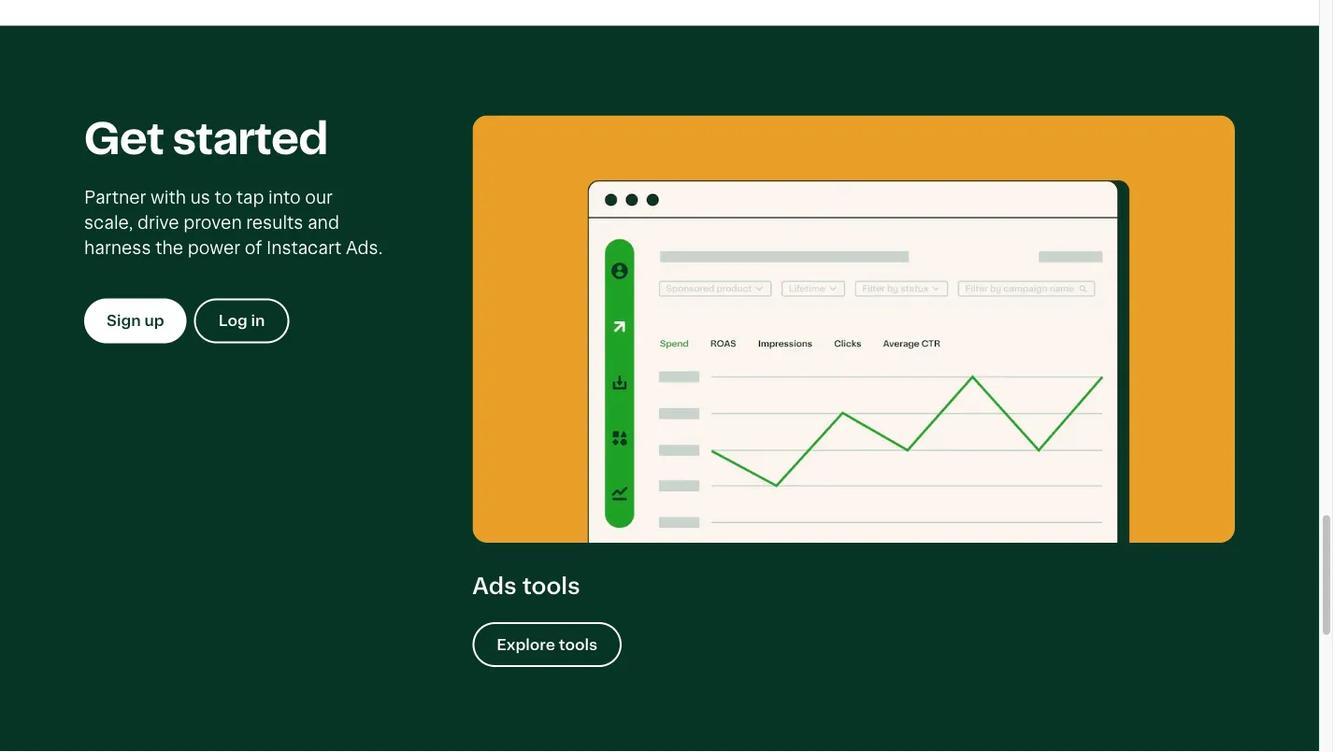 Task type: locate. For each thing, give the bounding box(es) containing it.
and
[[308, 215, 339, 233]]

scale,
[[84, 215, 133, 233]]

0 vertical spatial tools
[[522, 575, 580, 599]]

proven
[[183, 215, 242, 233]]

partner
[[84, 189, 146, 208]]

ads tools
[[473, 575, 580, 599]]

harness
[[84, 240, 151, 258]]

1 vertical spatial tools
[[559, 637, 598, 653]]

explore
[[497, 637, 555, 653]]

tools right ads
[[522, 575, 580, 599]]

partner with us to tap into our scale, drive proven results and harness the power of instacart ads.
[[84, 189, 383, 258]]

instacart
[[266, 240, 342, 258]]

tools
[[522, 575, 580, 599], [559, 637, 598, 653]]

log in link
[[194, 299, 289, 344]]

tools right explore
[[559, 637, 598, 653]]

in
[[251, 313, 265, 330]]

to
[[215, 189, 232, 208]]

up
[[144, 313, 164, 330]]

started
[[173, 117, 328, 162]]

sign up
[[107, 313, 164, 330]]

get
[[84, 117, 164, 162]]

ads.
[[346, 240, 383, 258]]



Task type: describe. For each thing, give the bounding box(es) containing it.
of
[[245, 240, 262, 258]]

the
[[155, 240, 183, 258]]

ads tools large image
[[473, 116, 1235, 544]]

tools for ads tools
[[522, 575, 580, 599]]

our
[[305, 189, 333, 208]]

drive
[[138, 215, 179, 233]]

power
[[188, 240, 240, 258]]

log
[[218, 313, 247, 330]]

into
[[268, 189, 301, 208]]

ads
[[473, 575, 517, 599]]

results
[[246, 215, 303, 233]]

tools for explore tools
[[559, 637, 598, 653]]

log in
[[218, 313, 265, 330]]

with
[[150, 189, 186, 208]]

sign up link
[[84, 299, 187, 344]]

us
[[190, 189, 210, 208]]

explore tools
[[497, 637, 598, 653]]

tap
[[236, 189, 264, 208]]

sign
[[107, 313, 141, 330]]

get started
[[84, 117, 328, 162]]



Task type: vqa. For each thing, say whether or not it's contained in the screenshot.
tools associated with Ads tools
yes



